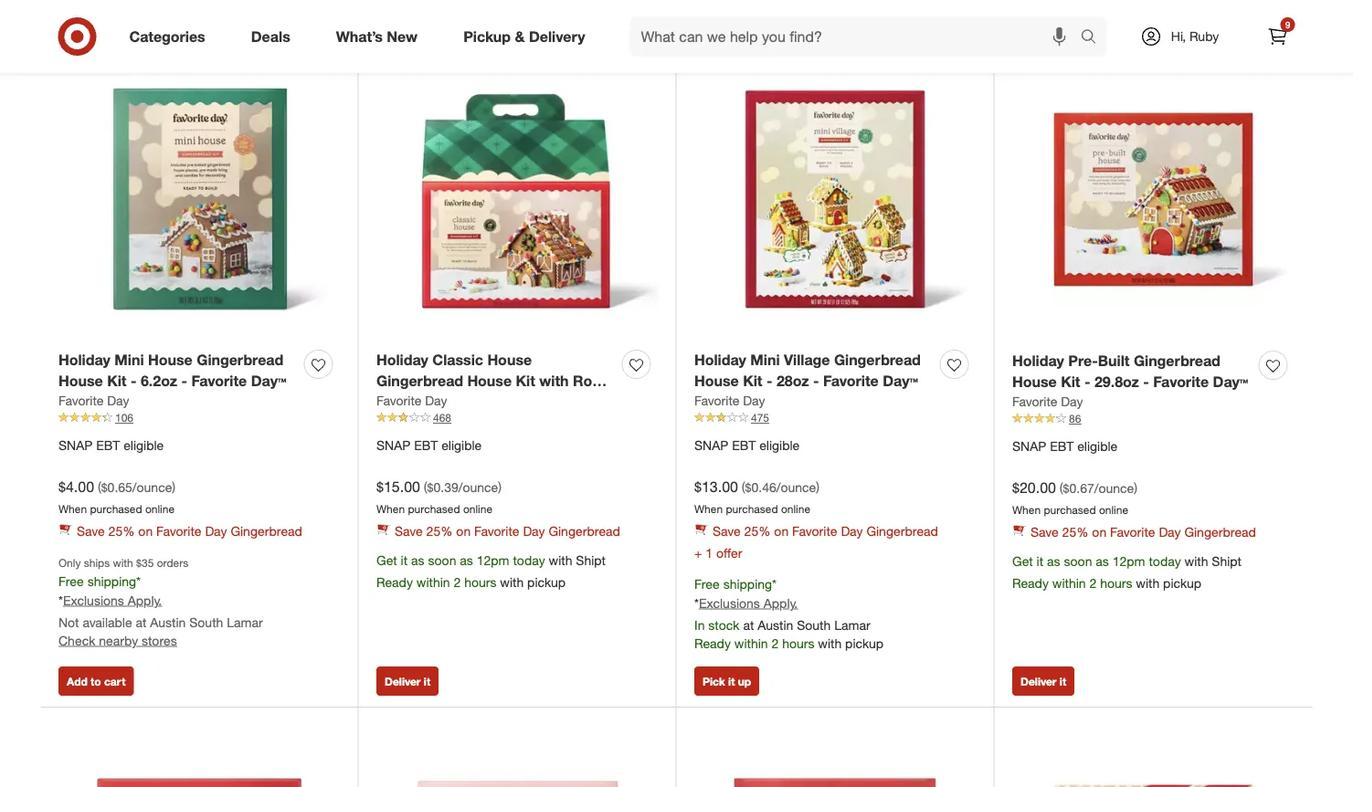 Task type: describe. For each thing, give the bounding box(es) containing it.
pick it up button
[[695, 667, 760, 697]]

kit for roof
[[516, 373, 536, 390]]

day™ inside holiday classic house gingerbread house kit with roof helper - 38.8oz - favorite day™
[[555, 393, 591, 411]]

holiday mini house gingerbread house kit - 6.2oz - favorite day™ link
[[59, 350, 297, 392]]

1 horizontal spatial exclusions apply. link
[[699, 596, 798, 612]]

get for $15.00
[[377, 553, 397, 569]]

deliver it for $15.00
[[385, 675, 431, 689]]

favorite day link for holiday mini house gingerbread house kit - 6.2oz - favorite day™
[[59, 392, 129, 410]]

stock
[[709, 618, 740, 634]]

favorite day for holiday mini house gingerbread house kit - 6.2oz - favorite day™
[[59, 393, 129, 409]]

468 link
[[377, 410, 658, 426]]

favorite up orders
[[156, 524, 202, 540]]

gingerbread inside holiday mini house gingerbread house kit - 6.2oz - favorite day™
[[197, 352, 284, 369]]

only ships with $35 orders free shipping * * exclusions apply. not available at austin south lamar check nearby stores
[[59, 556, 263, 649]]

exclusions inside only ships with $35 orders free shipping * * exclusions apply. not available at austin south lamar check nearby stores
[[63, 593, 124, 609]]

hours inside free shipping * * exclusions apply. in stock at  austin south lamar ready within 2 hours with pickup
[[783, 636, 815, 652]]

pickup inside free shipping * * exclusions apply. in stock at  austin south lamar ready within 2 hours with pickup
[[846, 636, 884, 652]]

on down $13.00 ( $0.46 /ounce ) when purchased online
[[775, 524, 789, 540]]

online for $20.00
[[1100, 504, 1129, 517]]

pickup
[[464, 27, 511, 45]]

$0.39
[[427, 480, 459, 496]]

29.8oz
[[1095, 373, 1140, 391]]

austin inside only ships with $35 orders free shipping * * exclusions apply. not available at austin south lamar check nearby stores
[[150, 615, 186, 631]]

pre-
[[1069, 353, 1099, 370]]

pick
[[703, 675, 726, 689]]

to
[[91, 675, 101, 689]]

favorite day for holiday pre-built gingerbread house kit - 29.8oz - favorite day™
[[1013, 394, 1084, 410]]

add
[[67, 675, 88, 689]]

mini for 6.2oz
[[115, 352, 144, 369]]

( for $15.00
[[424, 480, 427, 496]]

holiday for holiday classic house gingerbread house kit with roof helper - 38.8oz - favorite day™
[[377, 352, 429, 369]]

25% for $20.00
[[1063, 524, 1089, 540]]

9
[[1286, 19, 1291, 30]]

$20.00
[[1013, 479, 1057, 497]]

holiday mini house gingerbread house kit - 6.2oz - favorite day™
[[59, 352, 287, 390]]

online for $4.00
[[145, 503, 175, 516]]

house for holiday mini house gingerbread house kit - 6.2oz - favorite day™
[[59, 373, 103, 390]]

- right 38.8oz
[[486, 393, 492, 411]]

south inside free shipping * * exclusions apply. in stock at  austin south lamar ready within 2 hours with pickup
[[797, 618, 831, 634]]

new
[[387, 27, 418, 45]]

when for $4.00
[[59, 503, 87, 516]]

$4.00
[[59, 479, 94, 496]]

what's new link
[[321, 16, 441, 57]]

not
[[59, 615, 79, 631]]

+
[[695, 545, 702, 561]]

holiday for holiday mini house gingerbread house kit - 6.2oz - favorite day™
[[59, 352, 111, 369]]

gingerbread inside holiday mini village gingerbread house kit - 28oz - favorite day™
[[835, 352, 921, 369]]

$35
[[136, 556, 154, 570]]

house for holiday mini village gingerbread house kit - 28oz - favorite day™
[[695, 373, 739, 390]]

favorite up $13.00
[[695, 393, 740, 409]]

/ounce for $4.00
[[132, 480, 172, 496]]

nearby
[[99, 633, 138, 649]]

gingerbread inside holiday pre-built gingerbread house kit - 29.8oz - favorite day™
[[1134, 353, 1221, 370]]

- left 28oz
[[767, 373, 773, 390]]

$20.00 ( $0.67 /ounce ) when purchased online
[[1013, 479, 1138, 517]]

lamar inside free shipping * * exclusions apply. in stock at  austin south lamar ready within 2 hours with pickup
[[835, 618, 871, 634]]

eligible for $13.00
[[760, 438, 800, 454]]

favorite day for holiday classic house gingerbread house kit with roof helper - 38.8oz - favorite day™
[[377, 393, 447, 409]]

ruby
[[1190, 28, 1220, 44]]

gingerbread inside holiday classic house gingerbread house kit with roof helper - 38.8oz - favorite day™
[[377, 373, 463, 390]]

- right 29.8oz
[[1144, 373, 1150, 391]]

$15.00 ( $0.39 /ounce ) when purchased online
[[377, 479, 502, 516]]

$0.67
[[1064, 481, 1095, 497]]

with inside only ships with $35 orders free shipping * * exclusions apply. not available at austin south lamar check nearby stores
[[113, 556, 133, 570]]

day™ for holiday mini village gingerbread house kit - 28oz - favorite day™
[[883, 373, 919, 390]]

exclusions inside free shipping * * exclusions apply. in stock at  austin south lamar ready within 2 hours with pickup
[[699, 596, 760, 612]]

free inside free shipping * * exclusions apply. in stock at  austin south lamar ready within 2 hours with pickup
[[695, 577, 720, 593]]

$13.00
[[695, 479, 739, 496]]

search
[[1073, 29, 1117, 47]]

when for $15.00
[[377, 503, 405, 516]]

snap ebt eligible for $20.00
[[1013, 439, 1118, 455]]

house right classic
[[488, 352, 532, 369]]

cart
[[104, 675, 126, 689]]

$15.00
[[377, 479, 420, 496]]

+ 1 offer
[[695, 545, 743, 561]]

holiday for holiday mini village gingerbread house kit - 28oz - favorite day™
[[695, 352, 747, 369]]

eligible for $20.00
[[1078, 439, 1118, 455]]

holiday pre-built gingerbread house kit - 29.8oz - favorite day™ link
[[1013, 351, 1252, 393]]

86
[[1070, 412, 1082, 426]]

25% down $13.00 ( $0.46 /ounce ) when purchased online
[[745, 524, 771, 540]]

snap for $4.00
[[59, 438, 93, 454]]

shipping inside free shipping * * exclusions apply. in stock at  austin south lamar ready within 2 hours with pickup
[[724, 577, 773, 593]]

search button
[[1073, 16, 1117, 60]]

) for $20.00
[[1135, 481, 1138, 497]]

deals link
[[236, 16, 313, 57]]

favorite up $4.00
[[59, 393, 104, 409]]

get it as soon as 12pm today with shipt ready within 2 hours with pickup for $15.00
[[377, 553, 606, 591]]

ready for $15.00
[[377, 575, 413, 591]]

classic
[[433, 352, 484, 369]]

lamar inside only ships with $35 orders free shipping * * exclusions apply. not available at austin south lamar check nearby stores
[[227, 615, 263, 631]]

holiday mini village gingerbread house kit - 28oz - favorite day™
[[695, 352, 921, 390]]

/ounce for $20.00
[[1095, 481, 1135, 497]]

&
[[515, 27, 525, 45]]

deliver for $15.00
[[385, 675, 421, 689]]

kit for 6.2oz
[[107, 373, 127, 390]]

snap for $15.00
[[377, 438, 411, 454]]

add to cart button
[[59, 667, 134, 697]]

deliver it button for $20.00
[[1013, 667, 1075, 697]]

25% for $4.00
[[108, 524, 135, 540]]

within inside free shipping * * exclusions apply. in stock at  austin south lamar ready within 2 hours with pickup
[[735, 636, 768, 652]]

village
[[784, 352, 830, 369]]

favorite day link for holiday mini village gingerbread house kit - 28oz - favorite day™
[[695, 392, 766, 410]]

( for $13.00
[[742, 480, 746, 496]]

check nearby stores button
[[59, 632, 177, 651]]

house for holiday classic house gingerbread house kit with roof helper - 38.8oz - favorite day™
[[467, 373, 512, 390]]

475 link
[[695, 410, 976, 426]]

shipt for holiday classic house gingerbread house kit with roof helper - 38.8oz - favorite day™
[[576, 553, 606, 569]]

house for holiday pre-built gingerbread house kit - 29.8oz - favorite day™
[[1013, 373, 1057, 391]]

with inside free shipping * * exclusions apply. in stock at  austin south lamar ready within 2 hours with pickup
[[818, 636, 842, 652]]

offer
[[717, 545, 743, 561]]

apply. inside free shipping * * exclusions apply. in stock at  austin south lamar ready within 2 hours with pickup
[[764, 596, 798, 612]]

what's new
[[336, 27, 418, 45]]

25% for $15.00
[[427, 524, 453, 540]]

stores
[[142, 633, 177, 649]]

favorite day link for holiday pre-built gingerbread house kit - 29.8oz - favorite day™
[[1013, 393, 1084, 411]]

with inside holiday classic house gingerbread house kit with roof helper - 38.8oz - favorite day™
[[540, 373, 569, 390]]

12pm for $15.00
[[477, 553, 510, 569]]

deals
[[251, 27, 290, 45]]

day™ for holiday pre-built gingerbread house kit - 29.8oz - favorite day™
[[1214, 373, 1249, 391]]

favorite down $15.00 ( $0.39 /ounce ) when purchased online
[[474, 524, 520, 540]]

0 horizontal spatial exclusions apply. link
[[63, 593, 162, 609]]

save for $20.00
[[1031, 524, 1059, 540]]

$0.46
[[746, 480, 777, 496]]

deliver for $20.00
[[1021, 675, 1057, 689]]

/ounce for $15.00
[[459, 480, 498, 496]]

pick it up
[[703, 675, 752, 689]]

when for $20.00
[[1013, 504, 1041, 517]]

holiday classic house gingerbread house kit with roof helper - 38.8oz - favorite day™
[[377, 352, 606, 411]]

28oz
[[777, 373, 810, 390]]

ebt for $4.00
[[96, 438, 120, 454]]

pickup & delivery link
[[448, 16, 608, 57]]

106 link
[[59, 410, 340, 426]]

( for $4.00
[[98, 480, 101, 496]]

$0.65
[[101, 480, 132, 496]]

deliver it for $20.00
[[1021, 675, 1067, 689]]

38.8oz
[[437, 393, 482, 411]]

/ounce for $13.00
[[777, 480, 817, 496]]

) for $4.00
[[172, 480, 176, 496]]



Task type: locate. For each thing, give the bounding box(es) containing it.
0 horizontal spatial deliver it button
[[377, 667, 439, 697]]

2 for $15.00
[[454, 575, 461, 591]]

house up 38.8oz
[[467, 373, 512, 390]]

0 horizontal spatial at
[[136, 615, 147, 631]]

( inside $4.00 ( $0.65 /ounce ) when purchased online
[[98, 480, 101, 496]]

save 25% on favorite day gingerbread for $15.00
[[395, 524, 621, 540]]

favorite day up 468
[[377, 393, 447, 409]]

exclusions
[[63, 593, 124, 609], [699, 596, 760, 612]]

free down only
[[59, 574, 84, 590]]

house inside holiday mini village gingerbread house kit - 28oz - favorite day™
[[695, 373, 739, 390]]

with
[[540, 373, 569, 390], [549, 553, 573, 569], [1185, 554, 1209, 570], [113, 556, 133, 570], [500, 575, 524, 591], [1137, 576, 1160, 592], [818, 636, 842, 652]]

1 horizontal spatial exclusions
[[699, 596, 760, 612]]

orders
[[157, 556, 189, 570]]

kit
[[107, 373, 127, 390], [516, 373, 536, 390], [743, 373, 763, 390], [1061, 373, 1081, 391]]

get it as soon as 12pm today with shipt ready within 2 hours with pickup for $20.00
[[1013, 554, 1242, 592]]

exclusions apply. link up stock
[[699, 596, 798, 612]]

mini for 28oz
[[751, 352, 780, 369]]

1 horizontal spatial today
[[1149, 554, 1182, 570]]

- right 6.2oz
[[181, 373, 187, 390]]

day™ down roof
[[555, 393, 591, 411]]

online inside $20.00 ( $0.67 /ounce ) when purchased online
[[1100, 504, 1129, 517]]

day™ up the 475 link
[[883, 373, 919, 390]]

eligible for $4.00
[[124, 438, 164, 454]]

0 horizontal spatial today
[[513, 553, 545, 569]]

) inside $20.00 ( $0.67 /ounce ) when purchased online
[[1135, 481, 1138, 497]]

day™ up 86 link at the bottom of the page
[[1214, 373, 1249, 391]]

2 mini from the left
[[751, 352, 780, 369]]

save 25% on favorite day gingerbread down $15.00 ( $0.39 /ounce ) when purchased online
[[395, 524, 621, 540]]

1 horizontal spatial soon
[[1064, 554, 1093, 570]]

0 horizontal spatial get it as soon as 12pm today with shipt ready within 2 hours with pickup
[[377, 553, 606, 591]]

favorite left 38.8oz
[[377, 393, 422, 409]]

in
[[695, 618, 705, 634]]

pickup & delivery
[[464, 27, 586, 45]]

1 horizontal spatial at
[[744, 618, 755, 634]]

save 25% on favorite day gingerbread for $4.00
[[77, 524, 303, 540]]

0 horizontal spatial shipping
[[87, 574, 136, 590]]

soon for $15.00
[[428, 553, 457, 569]]

holiday for holiday pre-built gingerbread house kit - 29.8oz - favorite day™
[[1013, 353, 1065, 370]]

ready inside free shipping * * exclusions apply. in stock at  austin south lamar ready within 2 hours with pickup
[[695, 636, 731, 652]]

it
[[401, 553, 408, 569], [1037, 554, 1044, 570], [424, 675, 431, 689], [729, 675, 735, 689], [1060, 675, 1067, 689]]

/ounce down 86 link at the bottom of the page
[[1095, 481, 1135, 497]]

0 horizontal spatial get
[[377, 553, 397, 569]]

purchased for $20.00
[[1044, 504, 1097, 517]]

/ounce inside $15.00 ( $0.39 /ounce ) when purchased online
[[459, 480, 498, 496]]

when down $13.00
[[695, 503, 723, 516]]

12pm down $20.00 ( $0.67 /ounce ) when purchased online
[[1113, 554, 1146, 570]]

favorite day link
[[59, 392, 129, 410], [377, 392, 447, 410], [695, 392, 766, 410], [1013, 393, 1084, 411]]

( inside $15.00 ( $0.39 /ounce ) when purchased online
[[424, 480, 427, 496]]

on for $15.00
[[456, 524, 471, 540]]

check
[[59, 633, 95, 649]]

6.2oz
[[141, 373, 177, 390]]

1 horizontal spatial apply.
[[764, 596, 798, 612]]

2 horizontal spatial 2
[[1090, 576, 1097, 592]]

1 horizontal spatial austin
[[758, 618, 794, 634]]

*
[[136, 574, 141, 590], [773, 577, 777, 593], [59, 593, 63, 609], [695, 596, 699, 612]]

) inside $13.00 ( $0.46 /ounce ) when purchased online
[[817, 480, 820, 496]]

save up ships
[[77, 524, 105, 540]]

holiday inside holiday mini village gingerbread house kit - 28oz - favorite day™
[[695, 352, 747, 369]]

at inside free shipping * * exclusions apply. in stock at  austin south lamar ready within 2 hours with pickup
[[744, 618, 755, 634]]

exclusions apply. link up available on the bottom of page
[[63, 593, 162, 609]]

free shipping * * exclusions apply. in stock at  austin south lamar ready within 2 hours with pickup
[[695, 577, 884, 652]]

25% down $15.00 ( $0.39 /ounce ) when purchased online
[[427, 524, 453, 540]]

austin inside free shipping * * exclusions apply. in stock at  austin south lamar ready within 2 hours with pickup
[[758, 618, 794, 634]]

save
[[77, 524, 105, 540], [395, 524, 423, 540], [713, 524, 741, 540], [1031, 524, 1059, 540]]

shipping down ships
[[87, 574, 136, 590]]

$13.00 ( $0.46 /ounce ) when purchased online
[[695, 479, 820, 516]]

within for $15.00
[[417, 575, 450, 591]]

pickup for $20.00
[[1164, 576, 1202, 592]]

ebt down 475
[[732, 438, 756, 454]]

( right $15.00
[[424, 480, 427, 496]]

2 deliver it button from the left
[[1013, 667, 1075, 697]]

purchased inside $20.00 ( $0.67 /ounce ) when purchased online
[[1044, 504, 1097, 517]]

0 horizontal spatial mini
[[115, 352, 144, 369]]

snap ebt eligible for $15.00
[[377, 438, 482, 454]]

shipping inside only ships with $35 orders free shipping * * exclusions apply. not available at austin south lamar check nearby stores
[[87, 574, 136, 590]]

holiday classic house gingerbread house kit with roof helper - 38.8oz - favorite day™ link
[[377, 350, 615, 411]]

ready for $20.00
[[1013, 576, 1049, 592]]

austin up the stores
[[150, 615, 186, 631]]

online inside $4.00 ( $0.65 /ounce ) when purchased online
[[145, 503, 175, 516]]

favorite day up 106
[[59, 393, 129, 409]]

house up 6.2oz
[[148, 352, 193, 369]]

get it as soon as 12pm today with shipt ready within 2 hours with pickup down $20.00 ( $0.67 /ounce ) when purchased online
[[1013, 554, 1242, 592]]

at right stock
[[744, 618, 755, 634]]

1 horizontal spatial deliver it
[[1021, 675, 1067, 689]]

on for $20.00
[[1093, 524, 1107, 540]]

) inside $15.00 ( $0.39 /ounce ) when purchased online
[[498, 480, 502, 496]]

kit for 29.8oz
[[1061, 373, 1081, 391]]

south inside only ships with $35 orders free shipping * * exclusions apply. not available at austin south lamar check nearby stores
[[189, 615, 223, 631]]

eligible down 468
[[442, 438, 482, 454]]

ebt down 468
[[414, 438, 438, 454]]

snap up $15.00
[[377, 438, 411, 454]]

/ounce inside $20.00 ( $0.67 /ounce ) when purchased online
[[1095, 481, 1135, 497]]

apply. inside only ships with $35 orders free shipping * * exclusions apply. not available at austin south lamar check nearby stores
[[128, 593, 162, 609]]

1 horizontal spatial south
[[797, 618, 831, 634]]

1 mini from the left
[[115, 352, 144, 369]]

1 horizontal spatial get
[[1013, 554, 1034, 570]]

favorite day link up 475
[[695, 392, 766, 410]]

mini up 6.2oz
[[115, 352, 144, 369]]

1 horizontal spatial deliver
[[1021, 675, 1057, 689]]

favorite day up 86
[[1013, 394, 1084, 410]]

hi, ruby
[[1172, 28, 1220, 44]]

) for $15.00
[[498, 480, 502, 496]]

hi,
[[1172, 28, 1187, 44]]

when down $15.00
[[377, 503, 405, 516]]

purchased for $13.00
[[726, 503, 778, 516]]

ebt
[[96, 438, 120, 454], [414, 438, 438, 454], [732, 438, 756, 454], [1051, 439, 1074, 455]]

kit for 28oz
[[743, 373, 763, 390]]

favorite right 38.8oz
[[496, 393, 551, 411]]

favorite day link up 106
[[59, 392, 129, 410]]

2 deliver it from the left
[[1021, 675, 1067, 689]]

kit inside holiday mini house gingerbread house kit - 6.2oz - favorite day™
[[107, 373, 127, 390]]

) right $0.65
[[172, 480, 176, 496]]

house inside holiday pre-built gingerbread house kit - 29.8oz - favorite day™
[[1013, 373, 1057, 391]]

it for $20.00
[[1060, 675, 1067, 689]]

1 deliver from the left
[[385, 675, 421, 689]]

favorite down $13.00 ( $0.46 /ounce ) when purchased online
[[793, 524, 838, 540]]

today for $15.00
[[513, 553, 545, 569]]

delivery
[[529, 27, 586, 45]]

eligible for $15.00
[[442, 438, 482, 454]]

holiday barn gingerbread house kit - 31.18oz - favorite day™ image
[[59, 726, 340, 788], [59, 726, 340, 788]]

2 inside free shipping * * exclusions apply. in stock at  austin south lamar ready within 2 hours with pickup
[[772, 636, 779, 652]]

gingerbread
[[197, 352, 284, 369], [835, 352, 921, 369], [1134, 353, 1221, 370], [377, 373, 463, 390], [231, 524, 303, 540], [549, 524, 621, 540], [867, 524, 939, 540], [1185, 524, 1257, 540]]

snap up $13.00
[[695, 438, 729, 454]]

12pm for $20.00
[[1113, 554, 1146, 570]]

25%
[[108, 524, 135, 540], [427, 524, 453, 540], [745, 524, 771, 540], [1063, 524, 1089, 540]]

hours for $15.00
[[465, 575, 497, 591]]

0 horizontal spatial free
[[59, 574, 84, 590]]

shipt for holiday pre-built gingerbread house kit - 29.8oz - favorite day™
[[1212, 554, 1242, 570]]

pickup for $15.00
[[528, 575, 566, 591]]

day™ inside holiday mini house gingerbread house kit - 6.2oz - favorite day™
[[251, 373, 287, 390]]

kit down pre-
[[1061, 373, 1081, 391]]

snap for $20.00
[[1013, 439, 1047, 455]]

save for $15.00
[[395, 524, 423, 540]]

kit inside holiday classic house gingerbread house kit with roof helper - 38.8oz - favorite day™
[[516, 373, 536, 390]]

1 horizontal spatial within
[[735, 636, 768, 652]]

( right $4.00
[[98, 480, 101, 496]]

snap ebt eligible down 106
[[59, 438, 164, 454]]

ready
[[377, 575, 413, 591], [1013, 576, 1049, 592], [695, 636, 731, 652]]

save 25% on favorite day gingerbread for $20.00
[[1031, 524, 1257, 540]]

86 link
[[1013, 411, 1295, 427]]

kit up 468 link
[[516, 373, 536, 390]]

snap ebt eligible down 468
[[377, 438, 482, 454]]

9 link
[[1258, 16, 1299, 57]]

built
[[1099, 353, 1130, 370]]

austin
[[150, 615, 186, 631], [758, 618, 794, 634]]

) right $0.67
[[1135, 481, 1138, 497]]

favorite inside holiday mini house gingerbread house kit - 6.2oz - favorite day™
[[191, 373, 247, 390]]

- down village
[[814, 373, 820, 390]]

save for $4.00
[[77, 524, 105, 540]]

purchased for $15.00
[[408, 503, 460, 516]]

house left 29.8oz
[[1013, 373, 1057, 391]]

free inside only ships with $35 orders free shipping * * exclusions apply. not available at austin south lamar check nearby stores
[[59, 574, 84, 590]]

1 horizontal spatial lamar
[[835, 618, 871, 634]]

save 25% on favorite day gingerbread up orders
[[77, 524, 303, 540]]

hours
[[465, 575, 497, 591], [1101, 576, 1133, 592], [783, 636, 815, 652]]

online inside $13.00 ( $0.46 /ounce ) when purchased online
[[782, 503, 811, 516]]

1 horizontal spatial shipping
[[724, 577, 773, 593]]

) inside $4.00 ( $0.65 /ounce ) when purchased online
[[172, 480, 176, 496]]

today
[[513, 553, 545, 569], [1149, 554, 1182, 570]]

favorite day
[[59, 393, 129, 409], [377, 393, 447, 409], [695, 393, 766, 409], [1013, 394, 1084, 410]]

0 horizontal spatial hours
[[465, 575, 497, 591]]

0 horizontal spatial shipt
[[576, 553, 606, 569]]

-
[[131, 373, 137, 390], [181, 373, 187, 390], [767, 373, 773, 390], [814, 373, 820, 390], [1085, 373, 1091, 391], [1144, 373, 1150, 391], [427, 393, 433, 411], [486, 393, 492, 411]]

eligible down 106
[[124, 438, 164, 454]]

online inside $15.00 ( $0.39 /ounce ) when purchased online
[[463, 503, 493, 516]]

( for $20.00
[[1060, 481, 1064, 497]]

1 horizontal spatial ready
[[695, 636, 731, 652]]

2 horizontal spatial hours
[[1101, 576, 1133, 592]]

/ounce down 468 link
[[459, 480, 498, 496]]

deliver it
[[385, 675, 431, 689], [1021, 675, 1067, 689]]

favorite day link up 468
[[377, 392, 447, 410]]

favorite up $20.00
[[1013, 394, 1058, 410]]

favorite day for holiday mini village gingerbread house kit - 28oz - favorite day™
[[695, 393, 766, 409]]

on down $20.00 ( $0.67 /ounce ) when purchased online
[[1093, 524, 1107, 540]]

favorite up 86 link at the bottom of the page
[[1154, 373, 1210, 391]]

on for $4.00
[[138, 524, 153, 540]]

favorite day link up 86
[[1013, 393, 1084, 411]]

What can we help you find? suggestions appear below search field
[[630, 16, 1086, 57]]

soon
[[428, 553, 457, 569], [1064, 554, 1093, 570]]

purchased down $0.46
[[726, 503, 778, 516]]

categories
[[129, 27, 205, 45]]

get
[[377, 553, 397, 569], [1013, 554, 1034, 570]]

soon for $20.00
[[1064, 554, 1093, 570]]

when inside $13.00 ( $0.46 /ounce ) when purchased online
[[695, 503, 723, 516]]

add to cart
[[67, 675, 126, 689]]

within down $20.00 ( $0.67 /ounce ) when purchased online
[[1053, 576, 1087, 592]]

when for $13.00
[[695, 503, 723, 516]]

helper
[[377, 393, 423, 411]]

exclusions up available on the bottom of page
[[63, 593, 124, 609]]

day™ for holiday mini house gingerbread house kit - 6.2oz - favorite day™
[[251, 373, 287, 390]]

deliver it button for $15.00
[[377, 667, 439, 697]]

0 horizontal spatial within
[[417, 575, 450, 591]]

( right $13.00
[[742, 480, 746, 496]]

when
[[59, 503, 87, 516], [377, 503, 405, 516], [695, 503, 723, 516], [1013, 504, 1041, 517]]

online for $15.00
[[463, 503, 493, 516]]

favorite inside holiday classic house gingerbread house kit with roof helper - 38.8oz - favorite day™
[[496, 393, 551, 411]]

snap for $13.00
[[695, 438, 729, 454]]

purchased inside $15.00 ( $0.39 /ounce ) when purchased online
[[408, 503, 460, 516]]

when inside $4.00 ( $0.65 /ounce ) when purchased online
[[59, 503, 87, 516]]

holiday mini village gingerbread house kit - 28oz - favorite day™ image
[[695, 58, 976, 340], [695, 58, 976, 340]]

/ounce down 106
[[132, 480, 172, 496]]

( inside $13.00 ( $0.46 /ounce ) when purchased online
[[742, 480, 746, 496]]

get down $20.00
[[1013, 554, 1034, 570]]

kit inside holiday pre-built gingerbread house kit - 29.8oz - favorite day™
[[1061, 373, 1081, 391]]

- left 6.2oz
[[131, 373, 137, 390]]

save down $20.00
[[1031, 524, 1059, 540]]

ebt down 106
[[96, 438, 120, 454]]

holiday mini house gingerbread house kit - 6.2oz - favorite day™ image
[[59, 58, 340, 340], [59, 58, 340, 340]]

purchased down $0.65
[[90, 503, 142, 516]]

mini up 28oz
[[751, 352, 780, 369]]

roof
[[573, 373, 606, 390]]

purchased inside $4.00 ( $0.65 /ounce ) when purchased online
[[90, 503, 142, 516]]

available
[[83, 615, 132, 631]]

online
[[145, 503, 175, 516], [463, 503, 493, 516], [782, 503, 811, 516], [1100, 504, 1129, 517]]

save up offer
[[713, 524, 741, 540]]

day™ inside holiday mini village gingerbread house kit - 28oz - favorite day™
[[883, 373, 919, 390]]

house left 6.2oz
[[59, 373, 103, 390]]

/ounce inside $13.00 ( $0.46 /ounce ) when purchased online
[[777, 480, 817, 496]]

1 horizontal spatial pickup
[[846, 636, 884, 652]]

holiday glitter chateau sugar cookie gingerbread house kit - 29oz - favorite day™ image
[[377, 726, 658, 788], [377, 726, 658, 788]]

purchased down $0.39
[[408, 503, 460, 516]]

purchased inside $13.00 ( $0.46 /ounce ) when purchased online
[[726, 503, 778, 516]]

1 horizontal spatial free
[[695, 577, 720, 593]]

get it as soon as 12pm today with shipt ready within 2 hours with pickup down $15.00 ( $0.39 /ounce ) when purchased online
[[377, 553, 606, 591]]

up
[[738, 675, 752, 689]]

favorite up the 475 link
[[824, 373, 879, 390]]

holiday inside holiday classic house gingerbread house kit with roof helper - 38.8oz - favorite day™
[[377, 352, 429, 369]]

1 horizontal spatial shipt
[[1212, 554, 1242, 570]]

( right $20.00
[[1060, 481, 1064, 497]]

468
[[433, 411, 452, 425]]

1 horizontal spatial hours
[[783, 636, 815, 652]]

lamar
[[227, 615, 263, 631], [835, 618, 871, 634]]

only
[[59, 556, 81, 570]]

0 horizontal spatial south
[[189, 615, 223, 631]]

today for $20.00
[[1149, 554, 1182, 570]]

day
[[107, 393, 129, 409], [425, 393, 447, 409], [744, 393, 766, 409], [1062, 394, 1084, 410], [205, 524, 227, 540], [523, 524, 545, 540], [841, 524, 863, 540], [1159, 524, 1182, 540]]

holiday
[[59, 352, 111, 369], [377, 352, 429, 369], [695, 352, 747, 369], [1013, 353, 1065, 370]]

eligible down 475
[[760, 438, 800, 454]]

1 horizontal spatial get it as soon as 12pm today with shipt ready within 2 hours with pickup
[[1013, 554, 1242, 592]]

0 horizontal spatial ready
[[377, 575, 413, 591]]

holiday pre-built gingerbread house kit - 29.8oz - favorite day™
[[1013, 353, 1249, 391]]

get it as soon as 12pm today with shipt ready within 2 hours with pickup
[[377, 553, 606, 591], [1013, 554, 1242, 592]]

snap ebt eligible
[[59, 438, 164, 454], [377, 438, 482, 454], [695, 438, 800, 454], [1013, 439, 1118, 455]]

at
[[136, 615, 147, 631], [744, 618, 755, 634]]

save 25% on favorite day gingerbread down $20.00 ( $0.67 /ounce ) when purchased online
[[1031, 524, 1257, 540]]

0 horizontal spatial 12pm
[[477, 553, 510, 569]]

as
[[411, 553, 425, 569], [460, 553, 473, 569], [1048, 554, 1061, 570], [1096, 554, 1110, 570]]

0 horizontal spatial exclusions
[[63, 593, 124, 609]]

what's
[[336, 27, 383, 45]]

0 horizontal spatial 2
[[454, 575, 461, 591]]

) right $0.39
[[498, 480, 502, 496]]

pickup
[[528, 575, 566, 591], [1164, 576, 1202, 592], [846, 636, 884, 652]]

snap up $4.00
[[59, 438, 93, 454]]

475
[[751, 411, 770, 425]]

at up the stores
[[136, 615, 147, 631]]

online for $13.00
[[782, 503, 811, 516]]

25% down $20.00 ( $0.67 /ounce ) when purchased online
[[1063, 524, 1089, 540]]

get for $20.00
[[1013, 554, 1034, 570]]

austin right stock
[[758, 618, 794, 634]]

hours for $20.00
[[1101, 576, 1133, 592]]

it for $13.00
[[729, 675, 735, 689]]

ships
[[84, 556, 110, 570]]

house left 28oz
[[695, 373, 739, 390]]

favorite day link for holiday classic house gingerbread house kit with roof helper - 38.8oz - favorite day™
[[377, 392, 447, 410]]

) right $0.46
[[817, 480, 820, 496]]

- down pre-
[[1085, 373, 1091, 391]]

holiday mansion gingerbread house kit - 70.88oz - favorite day™ image
[[695, 726, 976, 788], [695, 726, 976, 788]]

0 horizontal spatial lamar
[[227, 615, 263, 631]]

25% down $4.00 ( $0.65 /ounce ) when purchased online at the bottom left
[[108, 524, 135, 540]]

2 horizontal spatial within
[[1053, 576, 1087, 592]]

2 for $20.00
[[1090, 576, 1097, 592]]

- left 468
[[427, 393, 433, 411]]

snap ebt eligible for $13.00
[[695, 438, 800, 454]]

day™ inside holiday pre-built gingerbread house kit - 29.8oz - favorite day™
[[1214, 373, 1249, 391]]

snap ebt eligible down 86
[[1013, 439, 1118, 455]]

holiday mini village gingerbread house kit - 28oz - favorite day™ link
[[695, 350, 933, 392]]

when inside $15.00 ( $0.39 /ounce ) when purchased online
[[377, 503, 405, 516]]

ebt down 86
[[1051, 439, 1074, 455]]

when inside $20.00 ( $0.67 /ounce ) when purchased online
[[1013, 504, 1041, 517]]

free down 1
[[695, 577, 720, 593]]

0 horizontal spatial austin
[[150, 615, 186, 631]]

ebt for $20.00
[[1051, 439, 1074, 455]]

12pm down $15.00 ( $0.39 /ounce ) when purchased online
[[477, 553, 510, 569]]

exclusions up stock
[[699, 596, 760, 612]]

it for $15.00
[[424, 675, 431, 689]]

1 horizontal spatial deliver it button
[[1013, 667, 1075, 697]]

ebt for $13.00
[[732, 438, 756, 454]]

eligible
[[124, 438, 164, 454], [442, 438, 482, 454], [760, 438, 800, 454], [1078, 439, 1118, 455]]

1 deliver it button from the left
[[377, 667, 439, 697]]

kit inside holiday mini village gingerbread house kit - 28oz - favorite day™
[[743, 373, 763, 390]]

within down stock
[[735, 636, 768, 652]]

0 horizontal spatial deliver
[[385, 675, 421, 689]]

1 horizontal spatial 2
[[772, 636, 779, 652]]

0 horizontal spatial deliver it
[[385, 675, 431, 689]]

106
[[115, 411, 133, 425]]

within
[[417, 575, 450, 591], [1053, 576, 1087, 592], [735, 636, 768, 652]]

holiday pre-built gingerbread house kit - 29.8oz - favorite day™ image
[[1013, 58, 1295, 341], [1013, 58, 1295, 341]]

favorite down $20.00 ( $0.67 /ounce ) when purchased online
[[1111, 524, 1156, 540]]

0 horizontal spatial soon
[[428, 553, 457, 569]]

mini inside holiday mini house gingerbread house kit - 6.2oz - favorite day™
[[115, 352, 144, 369]]

holiday inside holiday pre-built gingerbread house kit - 29.8oz - favorite day™
[[1013, 353, 1065, 370]]

ebt for $15.00
[[414, 438, 438, 454]]

holiday inside holiday mini house gingerbread house kit - 6.2oz - favorite day™
[[59, 352, 111, 369]]

deliver
[[385, 675, 421, 689], [1021, 675, 1057, 689]]

shipt
[[576, 553, 606, 569], [1212, 554, 1242, 570]]

2 horizontal spatial pickup
[[1164, 576, 1202, 592]]

1 deliver it from the left
[[385, 675, 431, 689]]

purchased
[[90, 503, 142, 516], [408, 503, 460, 516], [726, 503, 778, 516], [1044, 504, 1097, 517]]

0 horizontal spatial pickup
[[528, 575, 566, 591]]

shipping
[[87, 574, 136, 590], [724, 577, 773, 593]]

$4.00 ( $0.65 /ounce ) when purchased online
[[59, 479, 176, 516]]

0 horizontal spatial apply.
[[128, 593, 162, 609]]

categories link
[[114, 16, 228, 57]]

1 horizontal spatial mini
[[751, 352, 780, 369]]

within down $15.00 ( $0.39 /ounce ) when purchased online
[[417, 575, 450, 591]]

favorite inside holiday mini village gingerbread house kit - 28oz - favorite day™
[[824, 373, 879, 390]]

save 25% on favorite day gingerbread down $13.00 ( $0.46 /ounce ) when purchased online
[[713, 524, 939, 540]]

mini inside holiday mini village gingerbread house kit - 28oz - favorite day™
[[751, 352, 780, 369]]

within for $20.00
[[1053, 576, 1087, 592]]

favorite up 106 link
[[191, 373, 247, 390]]

when down $20.00
[[1013, 504, 1041, 517]]

purchased for $4.00
[[90, 503, 142, 516]]

1
[[706, 545, 713, 561]]

2 horizontal spatial ready
[[1013, 576, 1049, 592]]

it inside button
[[729, 675, 735, 689]]

m&s gingerbread bus kit - 45oz image
[[1013, 726, 1295, 788], [1013, 726, 1295, 788]]

/ounce down the 475 link
[[777, 480, 817, 496]]

2 deliver from the left
[[1021, 675, 1057, 689]]

snap ebt eligible for $4.00
[[59, 438, 164, 454]]

holiday classic house gingerbread house kit with roof helper - 38.8oz - favorite day™ image
[[377, 58, 658, 340], [377, 58, 658, 340]]

) for $13.00
[[817, 480, 820, 496]]

/ounce inside $4.00 ( $0.65 /ounce ) when purchased online
[[132, 480, 172, 496]]

when down $4.00
[[59, 503, 87, 516]]

1 horizontal spatial 12pm
[[1113, 554, 1146, 570]]

deliver it button
[[377, 667, 439, 697], [1013, 667, 1075, 697]]

favorite inside holiday pre-built gingerbread house kit - 29.8oz - favorite day™
[[1154, 373, 1210, 391]]

at inside only ships with $35 orders free shipping * * exclusions apply. not available at austin south lamar check nearby stores
[[136, 615, 147, 631]]

( inside $20.00 ( $0.67 /ounce ) when purchased online
[[1060, 481, 1064, 497]]



Task type: vqa. For each thing, say whether or not it's contained in the screenshot.
sign in
no



